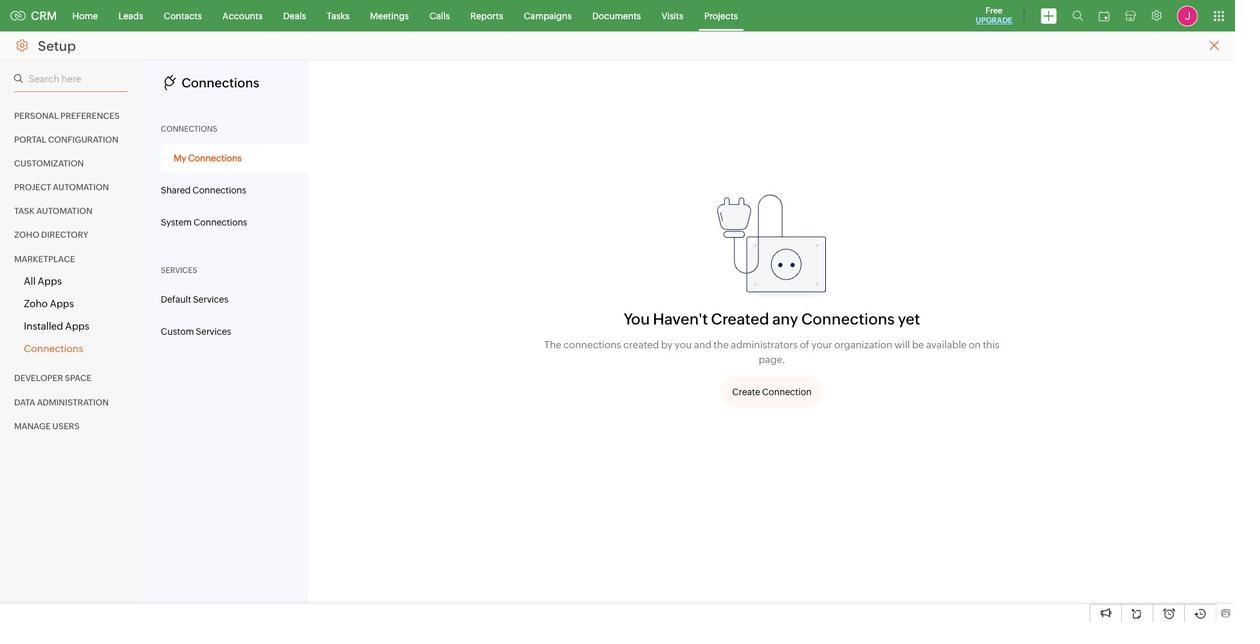 Task type: vqa. For each thing, say whether or not it's contained in the screenshot.
upgrade on the top of page
yes



Task type: describe. For each thing, give the bounding box(es) containing it.
crm link
[[10, 9, 57, 23]]

calendar image
[[1099, 11, 1110, 21]]

search element
[[1065, 0, 1091, 32]]

campaigns
[[524, 11, 572, 21]]

accounts
[[222, 11, 263, 21]]

home
[[72, 11, 98, 21]]

visits link
[[651, 0, 694, 31]]

contacts link
[[153, 0, 212, 31]]

leads
[[118, 11, 143, 21]]

reports
[[470, 11, 503, 21]]

tasks
[[327, 11, 349, 21]]

profile image
[[1177, 5, 1198, 26]]

create menu image
[[1041, 8, 1057, 23]]

campaigns link
[[513, 0, 582, 31]]

documents
[[592, 11, 641, 21]]

crm
[[31, 9, 57, 23]]

free
[[986, 6, 1003, 15]]

projects
[[704, 11, 738, 21]]

documents link
[[582, 0, 651, 31]]



Task type: locate. For each thing, give the bounding box(es) containing it.
calls
[[430, 11, 450, 21]]

contacts
[[164, 11, 202, 21]]

upgrade
[[976, 16, 1012, 25]]

projects link
[[694, 0, 748, 31]]

create menu element
[[1033, 0, 1065, 31]]

meetings
[[370, 11, 409, 21]]

accounts link
[[212, 0, 273, 31]]

leads link
[[108, 0, 153, 31]]

free upgrade
[[976, 6, 1012, 25]]

home link
[[62, 0, 108, 31]]

visits
[[662, 11, 684, 21]]

deals
[[283, 11, 306, 21]]

tasks link
[[316, 0, 360, 31]]

profile element
[[1169, 0, 1205, 31]]

search image
[[1072, 10, 1083, 21]]

calls link
[[419, 0, 460, 31]]

meetings link
[[360, 0, 419, 31]]

deals link
[[273, 0, 316, 31]]

reports link
[[460, 0, 513, 31]]



